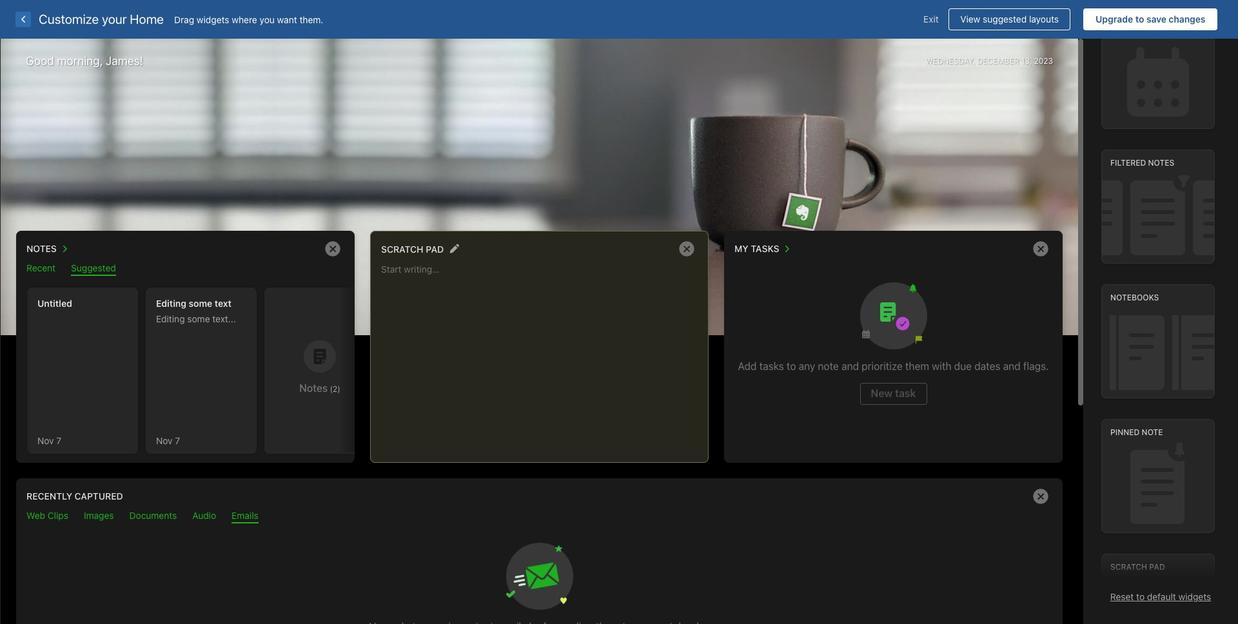 Task type: describe. For each thing, give the bounding box(es) containing it.
suggested
[[983, 14, 1027, 25]]

to for reset
[[1137, 592, 1145, 603]]

exit button
[[914, 8, 949, 30]]

reset to default widgets button
[[1111, 592, 1212, 603]]

your
[[102, 12, 127, 26]]

pinned
[[1111, 428, 1140, 438]]

changes
[[1169, 14, 1206, 25]]

want
[[277, 14, 297, 25]]

0 horizontal spatial remove image
[[674, 236, 700, 262]]

1 horizontal spatial remove image
[[1028, 484, 1054, 510]]

view suggested layouts
[[961, 14, 1059, 25]]

view suggested layouts button
[[949, 8, 1071, 30]]

to for upgrade
[[1136, 14, 1145, 25]]

notes
[[1149, 158, 1175, 168]]

upgrade to save changes
[[1096, 14, 1206, 25]]

1 vertical spatial scratch pad
[[1111, 563, 1166, 572]]

13,
[[1022, 56, 1032, 65]]

december
[[978, 56, 1020, 65]]

upgrade
[[1096, 14, 1134, 25]]

1 horizontal spatial pad
[[1150, 563, 1166, 572]]

2 remove image from the left
[[1028, 236, 1054, 262]]

home
[[130, 12, 164, 26]]

upgrade to save changes button
[[1084, 8, 1218, 30]]

view
[[961, 14, 981, 25]]

save
[[1147, 14, 1167, 25]]

you
[[260, 14, 275, 25]]

reset
[[1111, 592, 1134, 603]]

filtered
[[1111, 158, 1147, 168]]

scratch inside button
[[381, 244, 424, 255]]

them.
[[300, 14, 323, 25]]

pinned note
[[1111, 428, 1164, 438]]



Task type: vqa. For each thing, say whether or not it's contained in the screenshot.
Good
yes



Task type: locate. For each thing, give the bounding box(es) containing it.
1 horizontal spatial scratch pad
[[1111, 563, 1166, 572]]

customize
[[39, 12, 99, 26]]

0 vertical spatial remove image
[[674, 236, 700, 262]]

scratch pad left edit widget title image
[[381, 244, 444, 255]]

0 vertical spatial scratch
[[381, 244, 424, 255]]

1 horizontal spatial remove image
[[1028, 236, 1054, 262]]

to right reset
[[1137, 592, 1145, 603]]

remove image
[[320, 236, 346, 262], [1028, 236, 1054, 262]]

reset to default widgets
[[1111, 592, 1212, 603]]

0 vertical spatial to
[[1136, 14, 1145, 25]]

1 vertical spatial remove image
[[1028, 484, 1054, 510]]

edit widget title image
[[450, 244, 459, 254]]

to
[[1136, 14, 1145, 25], [1137, 592, 1145, 603]]

0 horizontal spatial scratch
[[381, 244, 424, 255]]

1 remove image from the left
[[320, 236, 346, 262]]

good morning, james!
[[26, 54, 143, 68]]

1 horizontal spatial scratch
[[1111, 563, 1148, 572]]

scratch up reset
[[1111, 563, 1148, 572]]

pad inside button
[[426, 244, 444, 255]]

notebooks
[[1111, 293, 1160, 303]]

exit
[[924, 14, 939, 25]]

1 vertical spatial to
[[1137, 592, 1145, 603]]

0 vertical spatial widgets
[[197, 14, 229, 25]]

remove image
[[674, 236, 700, 262], [1028, 484, 1054, 510]]

drag widgets where you want them.
[[174, 14, 323, 25]]

1 vertical spatial pad
[[1150, 563, 1166, 572]]

pad
[[426, 244, 444, 255], [1150, 563, 1166, 572]]

filtered notes
[[1111, 158, 1175, 168]]

drag
[[174, 14, 194, 25]]

layouts
[[1030, 14, 1059, 25]]

widgets
[[197, 14, 229, 25], [1179, 592, 1212, 603]]

2023
[[1034, 56, 1053, 65]]

scratch
[[381, 244, 424, 255], [1111, 563, 1148, 572]]

to left save
[[1136, 14, 1145, 25]]

scratch pad
[[381, 244, 444, 255], [1111, 563, 1166, 572]]

where
[[232, 14, 257, 25]]

wednesday, december 13, 2023
[[926, 56, 1053, 65]]

to inside button
[[1136, 14, 1145, 25]]

0 horizontal spatial scratch pad
[[381, 244, 444, 255]]

pad up the reset to default widgets button
[[1150, 563, 1166, 572]]

scratch pad button
[[381, 241, 444, 257]]

0 vertical spatial pad
[[426, 244, 444, 255]]

james!
[[106, 54, 143, 68]]

0 horizontal spatial pad
[[426, 244, 444, 255]]

0 horizontal spatial widgets
[[197, 14, 229, 25]]

good
[[26, 54, 54, 68]]

widgets right default
[[1179, 592, 1212, 603]]

0 vertical spatial scratch pad
[[381, 244, 444, 255]]

scratch left edit widget title image
[[381, 244, 424, 255]]

widgets right drag
[[197, 14, 229, 25]]

1 vertical spatial scratch
[[1111, 563, 1148, 572]]

note
[[1142, 428, 1164, 438]]

1 horizontal spatial widgets
[[1179, 592, 1212, 603]]

scratch pad up reset
[[1111, 563, 1166, 572]]

customize your home
[[39, 12, 164, 26]]

1 vertical spatial widgets
[[1179, 592, 1212, 603]]

default
[[1148, 592, 1177, 603]]

0 horizontal spatial remove image
[[320, 236, 346, 262]]

pad left edit widget title image
[[426, 244, 444, 255]]

morning,
[[57, 54, 103, 68]]

wednesday,
[[926, 56, 975, 65]]



